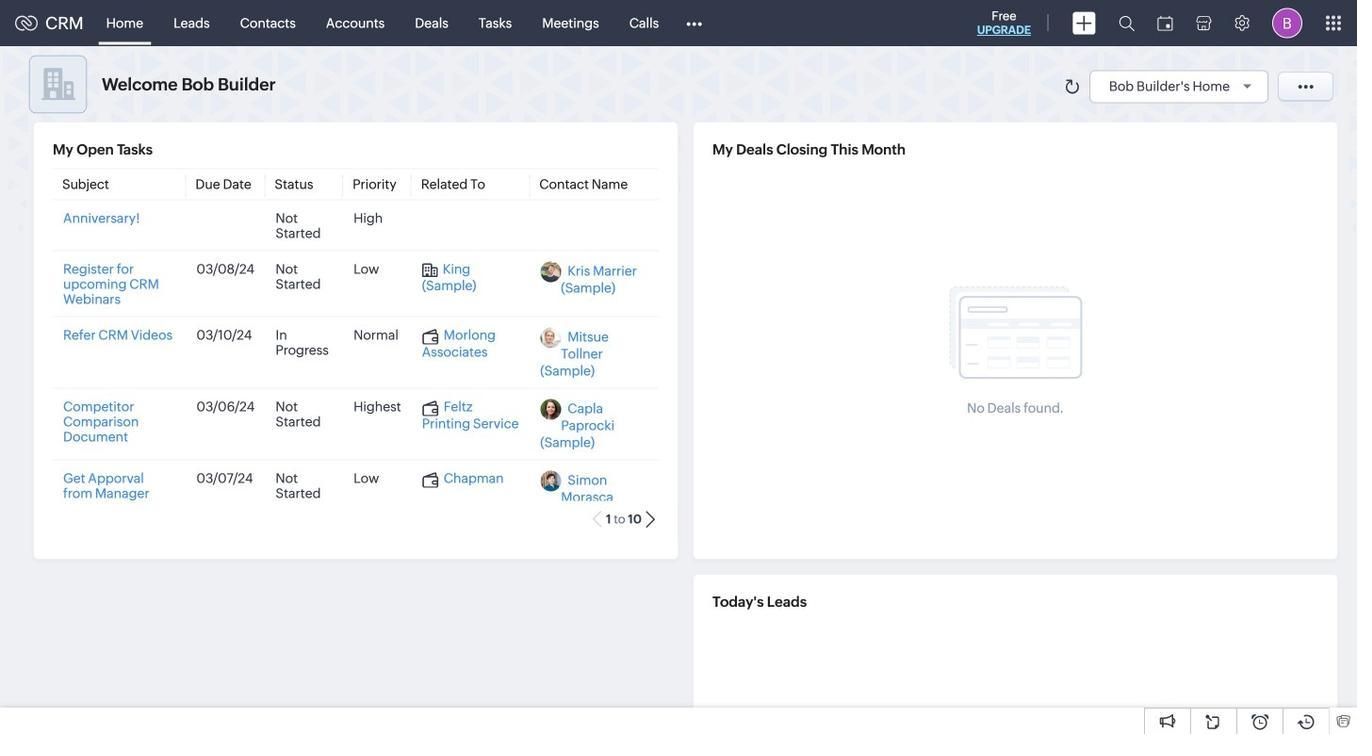 Task type: locate. For each thing, give the bounding box(es) containing it.
create menu image
[[1072, 12, 1096, 34]]

Other Modules field
[[674, 8, 715, 38]]

search element
[[1107, 0, 1146, 46]]

logo image
[[15, 16, 38, 31]]

profile element
[[1261, 0, 1314, 46]]

profile image
[[1272, 8, 1302, 38]]



Task type: vqa. For each thing, say whether or not it's contained in the screenshot.
Create Menu icon
yes



Task type: describe. For each thing, give the bounding box(es) containing it.
search image
[[1119, 15, 1135, 31]]

create menu element
[[1061, 0, 1107, 46]]

calendar image
[[1157, 16, 1173, 31]]



